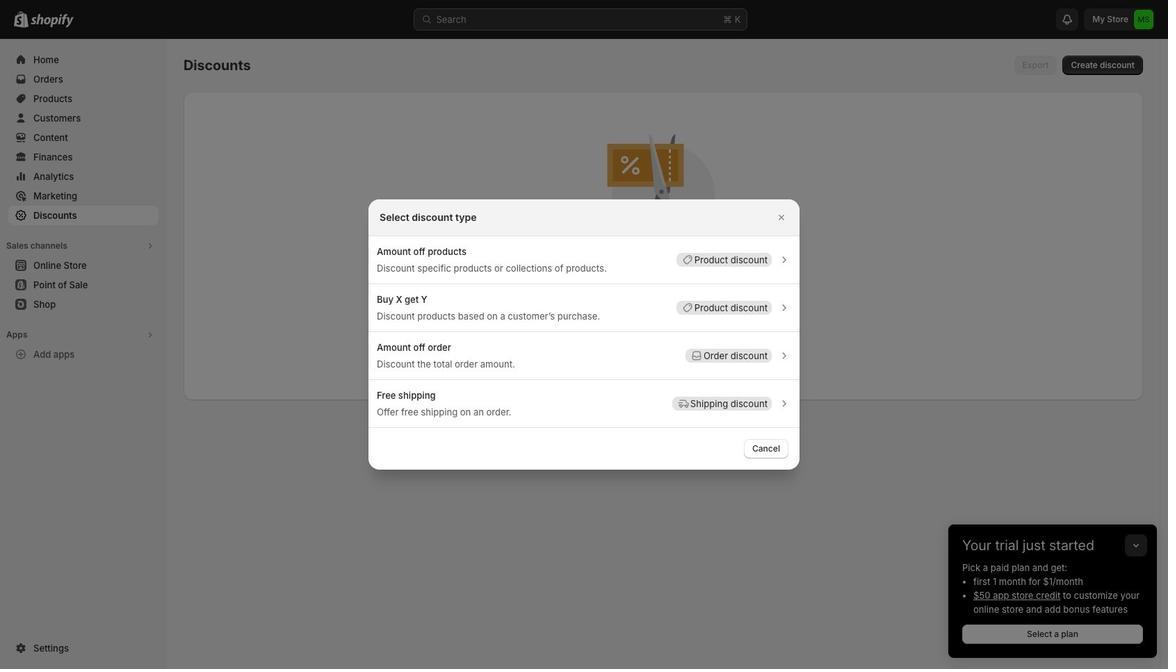 Task type: vqa. For each thing, say whether or not it's contained in the screenshot.
the My Store icon
no



Task type: locate. For each thing, give the bounding box(es) containing it.
dialog
[[0, 200, 1168, 470]]

shopify image
[[31, 14, 74, 28]]



